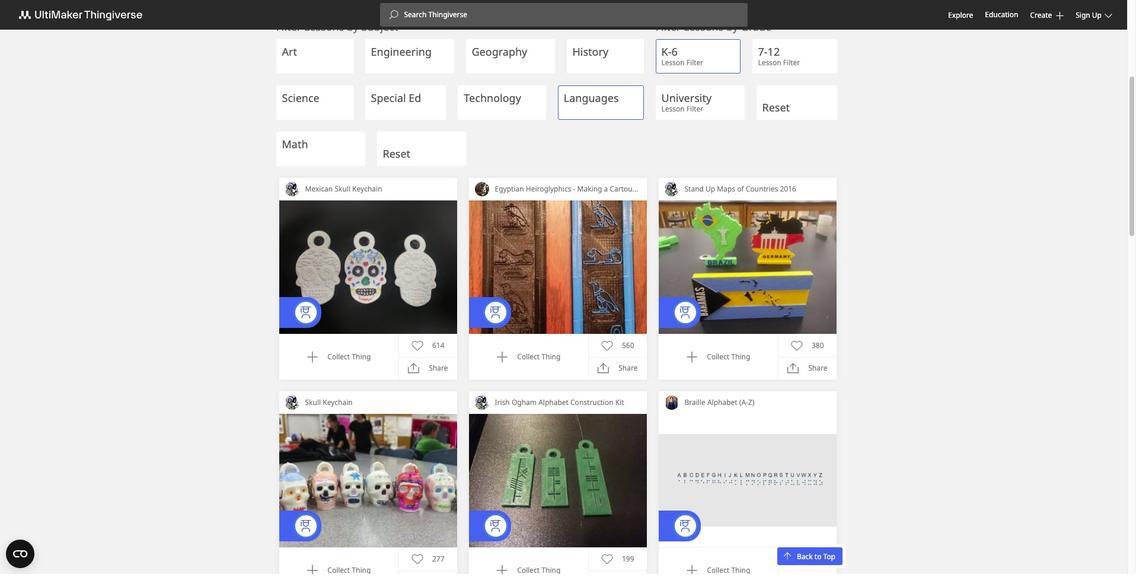 Task type: locate. For each thing, give the bounding box(es) containing it.
lesson
[[662, 58, 685, 68], [758, 58, 781, 68], [662, 104, 685, 114]]

math reset
[[282, 137, 410, 161]]

collect thing up the ogham at the left bottom of the page
[[517, 352, 561, 362]]

up right sign
[[1092, 10, 1102, 20]]

1 vertical spatial up
[[706, 184, 715, 194]]

stand up maps of countries 2016 link
[[679, 178, 836, 200]]

sign up button
[[1076, 10, 1115, 20]]

collect up skull keychain
[[328, 352, 350, 362]]

560 link
[[601, 340, 634, 352]]

makerbot logo image
[[12, 8, 157, 22]]

make card image for skull
[[279, 200, 457, 334]]

education
[[985, 9, 1018, 20]]

2 collect from the left
[[517, 352, 540, 362]]

lessons
[[304, 20, 344, 34], [684, 20, 724, 34]]

add to collection image
[[307, 351, 319, 363], [686, 351, 698, 363], [686, 565, 698, 574]]

0 horizontal spatial by
[[347, 20, 359, 34]]

add to collection image
[[497, 351, 508, 363], [307, 565, 319, 574], [497, 565, 508, 574]]

history
[[573, 44, 609, 59]]

cartouche
[[610, 184, 644, 194]]

2 collect thing from the left
[[517, 352, 561, 362]]

1 collect thing from the left
[[328, 352, 371, 362]]

irish ogham alphabet construction kit link
[[489, 391, 647, 414]]

thing for 560
[[542, 352, 561, 362]]

collect thing for 614
[[328, 352, 371, 362]]

add to collection image for 277
[[307, 565, 319, 574]]

thing up skull keychain link
[[352, 352, 371, 362]]

1 horizontal spatial share link
[[598, 362, 638, 374]]

add to collection image for 380
[[686, 351, 698, 363]]

make card image for alphabet
[[659, 414, 836, 547]]

make card image for up
[[659, 200, 836, 334]]

Search Thingiverse text field
[[398, 10, 748, 20]]

2 share from the left
[[619, 363, 638, 373]]

collect thing link
[[307, 351, 371, 363], [497, 351, 561, 363], [686, 351, 750, 363]]

1 vertical spatial reset
[[383, 146, 410, 161]]

0 vertical spatial reset
[[762, 100, 790, 114]]

collect thing link for 614
[[307, 351, 371, 363]]

z)
[[748, 397, 755, 407]]

like image left 614
[[412, 340, 423, 352]]

2 horizontal spatial share link
[[788, 362, 828, 374]]

avatar image left "egyptian"
[[475, 182, 489, 196]]

braille alphabet (a-z) link
[[679, 391, 836, 414]]

0 horizontal spatial reset
[[383, 146, 410, 161]]

by for grade
[[726, 20, 738, 34]]

1 by from the left
[[347, 20, 359, 34]]

subject
[[362, 20, 398, 34]]

0 vertical spatial up
[[1092, 10, 1102, 20]]

share
[[429, 363, 448, 373], [619, 363, 638, 373], [808, 363, 828, 373]]

614 link
[[412, 340, 445, 352]]

make card image for keychain
[[279, 414, 457, 547]]

braille alphabet (a-z)
[[685, 397, 755, 407]]

by left subject
[[347, 20, 359, 34]]

by left grade
[[726, 20, 738, 34]]

heiroglyphics
[[526, 184, 571, 194]]

like image left 380
[[791, 340, 803, 352]]

avatar image
[[285, 182, 299, 196], [475, 182, 489, 196], [664, 182, 679, 196], [285, 396, 299, 410], [475, 396, 489, 410], [664, 396, 679, 410]]

1 horizontal spatial thing
[[542, 352, 561, 362]]

lesson down grade
[[758, 58, 781, 68]]

3 collect from the left
[[707, 352, 730, 362]]

up left maps
[[706, 184, 715, 194]]

up for stand
[[706, 184, 715, 194]]

collect thing up the braille alphabet (a-z)
[[707, 352, 750, 362]]

add to collection image for 560
[[497, 351, 508, 363]]

2 by from the left
[[726, 20, 738, 34]]

1 horizontal spatial up
[[1092, 10, 1102, 20]]

share link down 614 link
[[408, 362, 448, 374]]

1 horizontal spatial collect thing link
[[497, 351, 561, 363]]

1 collect from the left
[[328, 352, 350, 362]]

collect thing link up the braille alphabet (a-z)
[[686, 351, 750, 363]]

share link down the 560 link
[[598, 362, 638, 374]]

avatar image left 'irish'
[[475, 396, 489, 410]]

0 horizontal spatial skull
[[305, 397, 321, 407]]

avatar image left mexican
[[285, 182, 299, 196]]

1 horizontal spatial reset
[[762, 100, 790, 114]]

lessons for subject
[[304, 20, 344, 34]]

filter right 6
[[687, 58, 704, 68]]

collect for 614
[[328, 352, 350, 362]]

egyptian
[[495, 184, 524, 194]]

of
[[737, 184, 744, 194]]

to
[[815, 551, 822, 561]]

share link down 380 link
[[788, 362, 828, 374]]

collect thing up skull keychain
[[328, 352, 371, 362]]

1 vertical spatial keychain
[[323, 397, 353, 407]]

sign up
[[1076, 10, 1102, 20]]

by
[[347, 20, 359, 34], [726, 20, 738, 34]]

thing up irish ogham alphabet construction kit
[[542, 352, 561, 362]]

1 horizontal spatial alphabet
[[707, 397, 738, 407]]

skull keychain link
[[299, 391, 457, 414]]

education link
[[985, 8, 1018, 21]]

reset up 'mexican skull keychain' link
[[383, 146, 410, 161]]

1 thing from the left
[[352, 352, 371, 362]]

0 horizontal spatial share link
[[408, 362, 448, 374]]

lesson inside 7-12 lesson filter
[[758, 58, 781, 68]]

filter lessons by subject
[[276, 20, 398, 34]]

lessons left subject
[[304, 20, 344, 34]]

7-12 lesson filter
[[758, 44, 800, 68]]

1 horizontal spatial share
[[619, 363, 638, 373]]

k-
[[662, 44, 672, 59]]

1 horizontal spatial collect thing
[[517, 352, 561, 362]]

0 horizontal spatial collect
[[328, 352, 350, 362]]

alphabet
[[539, 397, 569, 407], [707, 397, 738, 407]]

technology
[[464, 91, 521, 105]]

lessons up k-6 lesson filter
[[684, 20, 724, 34]]

0 horizontal spatial collect thing
[[328, 352, 371, 362]]

1 horizontal spatial lessons
[[684, 20, 724, 34]]

2 thing from the left
[[542, 352, 561, 362]]

share down 560
[[619, 363, 638, 373]]

like image left 199
[[601, 553, 613, 565]]

alphabet right the ogham at the left bottom of the page
[[539, 397, 569, 407]]

lesson up university
[[662, 58, 685, 68]]

skull
[[335, 184, 350, 194], [305, 397, 321, 407]]

sign
[[1076, 10, 1090, 20]]

reset
[[762, 100, 790, 114], [383, 146, 410, 161]]

avatar image for mexican skull keychain
[[285, 182, 299, 196]]

thing
[[352, 352, 371, 362], [542, 352, 561, 362], [731, 352, 750, 362]]

0 vertical spatial keychain
[[352, 184, 382, 194]]

lesson inside university lesson filter
[[662, 104, 685, 114]]

collect thing
[[328, 352, 371, 362], [517, 352, 561, 362], [707, 352, 750, 362]]

explore
[[948, 10, 973, 20]]

0 horizontal spatial lessons
[[304, 20, 344, 34]]

0 horizontal spatial thing
[[352, 352, 371, 362]]

collect up the ogham at the left bottom of the page
[[517, 352, 540, 362]]

add to collection image for 199
[[497, 565, 508, 574]]

filter
[[276, 20, 301, 34], [656, 20, 681, 34], [687, 58, 704, 68], [783, 58, 800, 68], [687, 104, 704, 114]]

like image
[[412, 340, 423, 352], [601, 340, 613, 352], [601, 553, 613, 565]]

collect
[[328, 352, 350, 362], [517, 352, 540, 362], [707, 352, 730, 362]]

3 share link from the left
[[788, 362, 828, 374]]

2 lessons from the left
[[684, 20, 724, 34]]

7-
[[758, 44, 768, 59]]

0 horizontal spatial share image
[[408, 362, 420, 374]]

make card image
[[279, 200, 457, 334], [469, 200, 647, 334], [659, 200, 836, 334], [279, 414, 457, 547], [469, 414, 647, 547], [659, 414, 836, 547]]

3 collect thing from the left
[[707, 352, 750, 362]]

university lesson filter
[[662, 91, 712, 114]]

2 collect thing link from the left
[[497, 351, 561, 363]]

1 share image from the left
[[408, 362, 420, 374]]

1 horizontal spatial skull
[[335, 184, 350, 194]]

filter down k-6 lesson filter
[[687, 104, 704, 114]]

lesson inside k-6 lesson filter
[[662, 58, 685, 68]]

0 horizontal spatial up
[[706, 184, 715, 194]]

1 horizontal spatial share image
[[598, 362, 610, 374]]

12
[[768, 44, 780, 59]]

3 thing from the left
[[731, 352, 750, 362]]

engineering
[[371, 44, 432, 59]]

create button
[[1030, 10, 1064, 20]]

keychain
[[352, 184, 382, 194], [323, 397, 353, 407]]

up
[[1092, 10, 1102, 20], [706, 184, 715, 194]]

collect thing link for 380
[[686, 351, 750, 363]]

1 collect thing link from the left
[[307, 351, 371, 363]]

reset down 7-12 lesson filter at the right top of the page
[[762, 100, 790, 114]]

share image down 614 link
[[408, 362, 420, 374]]

university
[[662, 91, 712, 105]]

3 share from the left
[[808, 363, 828, 373]]

avatar image left braille at the bottom right of the page
[[664, 396, 679, 410]]

2 horizontal spatial collect
[[707, 352, 730, 362]]

like image left 560
[[601, 340, 613, 352]]

filter right 12
[[783, 58, 800, 68]]

2 share image from the left
[[598, 362, 610, 374]]

1 lessons from the left
[[304, 20, 344, 34]]

math
[[282, 137, 308, 151]]

0 horizontal spatial collect thing link
[[307, 351, 371, 363]]

3 collect thing link from the left
[[686, 351, 750, 363]]

2 horizontal spatial collect thing
[[707, 352, 750, 362]]

2 horizontal spatial collect thing link
[[686, 351, 750, 363]]

2 share link from the left
[[598, 362, 638, 374]]

filter inside university lesson filter
[[687, 104, 704, 114]]

collect thing link up the ogham at the left bottom of the page
[[497, 351, 561, 363]]

like image
[[791, 340, 803, 352], [412, 553, 423, 565], [791, 553, 803, 565]]

thing up (a-
[[731, 352, 750, 362]]

explore button
[[948, 10, 973, 20]]

1 alphabet from the left
[[539, 397, 569, 407]]

380
[[812, 340, 824, 350]]

egyptian heiroglyphics - making a cartouche
[[495, 184, 644, 194]]

like image for 199
[[601, 553, 613, 565]]

grade
[[741, 20, 772, 34]]

like image left 277 on the bottom of the page
[[412, 553, 423, 565]]

reset inside math reset
[[383, 146, 410, 161]]

1 share from the left
[[429, 363, 448, 373]]

share down 380
[[808, 363, 828, 373]]

alphabet left (a-
[[707, 397, 738, 407]]

collect thing link up skull keychain
[[307, 351, 371, 363]]

0 horizontal spatial alphabet
[[539, 397, 569, 407]]

1 horizontal spatial by
[[726, 20, 738, 34]]

share image down the 560 link
[[598, 362, 610, 374]]

share image
[[408, 362, 420, 374], [598, 362, 610, 374]]

making
[[577, 184, 602, 194]]

share down 614
[[429, 363, 448, 373]]

egyptian heiroglyphics - making a cartouche link
[[489, 178, 647, 200]]

lesson down k-6 lesson filter
[[662, 104, 685, 114]]

avatar image for braille alphabet (a-z)
[[664, 396, 679, 410]]

share image for 614
[[408, 362, 420, 374]]

6
[[672, 44, 678, 59]]

collect up the braille alphabet (a-z)
[[707, 352, 730, 362]]

0 horizontal spatial share
[[429, 363, 448, 373]]

2 horizontal spatial thing
[[731, 352, 750, 362]]

1 vertical spatial skull
[[305, 397, 321, 407]]

filter inside k-6 lesson filter
[[687, 58, 704, 68]]

277 link
[[412, 553, 445, 565]]

filter up art
[[276, 20, 301, 34]]

share link
[[408, 362, 448, 374], [598, 362, 638, 374], [788, 362, 828, 374]]

1 share link from the left
[[408, 362, 448, 374]]

avatar image left stand
[[664, 182, 679, 196]]

avatar image left skull keychain
[[285, 396, 299, 410]]

2 alphabet from the left
[[707, 397, 738, 407]]

1 horizontal spatial collect
[[517, 352, 540, 362]]

380 link
[[791, 340, 824, 352]]

like image right scrollupicon
[[791, 553, 803, 565]]

2 horizontal spatial share
[[808, 363, 828, 373]]



Task type: vqa. For each thing, say whether or not it's contained in the screenshot.
441 Avatar
no



Task type: describe. For each thing, give the bounding box(es) containing it.
search control image
[[389, 10, 398, 20]]

collect for 560
[[517, 352, 540, 362]]

open widget image
[[6, 540, 34, 568]]

560
[[622, 340, 634, 350]]

filter lessons by grade
[[656, 20, 772, 34]]

thing for 614
[[352, 352, 371, 362]]

lesson for k-
[[662, 58, 685, 68]]

mexican skull keychain
[[305, 184, 382, 194]]

back
[[797, 551, 813, 561]]

share for 380
[[808, 363, 828, 373]]

maps
[[717, 184, 735, 194]]

geography
[[472, 44, 527, 59]]

back to top button
[[777, 547, 842, 565]]

scrollupicon image
[[784, 551, 791, 559]]

2016
[[780, 184, 796, 194]]

languages
[[564, 91, 619, 105]]

like image for 560
[[601, 340, 613, 352]]

like image for 380
[[791, 340, 803, 352]]

share link for 380
[[788, 362, 828, 374]]

mexican skull keychain link
[[299, 178, 457, 200]]

199 link
[[601, 553, 634, 565]]

filter inside 7-12 lesson filter
[[783, 58, 800, 68]]

add to collection image for 614
[[307, 351, 319, 363]]

share link for 614
[[408, 362, 448, 374]]

construction
[[571, 397, 614, 407]]

share for 560
[[619, 363, 638, 373]]

share link for 560
[[598, 362, 638, 374]]

mexican
[[305, 184, 333, 194]]

a
[[604, 184, 608, 194]]

art
[[282, 44, 297, 59]]

by for subject
[[347, 20, 359, 34]]

avatar image for stand up maps of countries 2016
[[664, 182, 679, 196]]

like image for 614
[[412, 340, 423, 352]]

like image for 277
[[412, 553, 423, 565]]

top
[[823, 551, 836, 561]]

make card image for ogham
[[469, 414, 647, 547]]

science
[[282, 91, 319, 105]]

countries
[[746, 184, 778, 194]]

special ed
[[371, 91, 421, 105]]

make card image for heiroglyphics
[[469, 200, 647, 334]]

special
[[371, 91, 406, 105]]

share image for 560
[[598, 362, 610, 374]]

collect for 380
[[707, 352, 730, 362]]

stand up maps of countries 2016
[[685, 184, 796, 194]]

199
[[622, 554, 634, 564]]

irish
[[495, 397, 510, 407]]

(a-
[[739, 397, 748, 407]]

0 vertical spatial skull
[[335, 184, 350, 194]]

create
[[1030, 10, 1052, 20]]

plusicon image
[[1056, 12, 1064, 19]]

share for 614
[[429, 363, 448, 373]]

-
[[573, 184, 576, 194]]

share image
[[788, 362, 800, 374]]

lessons for grade
[[684, 20, 724, 34]]

skull keychain
[[305, 397, 353, 407]]

lesson for 7-
[[758, 58, 781, 68]]

avatar image for irish ogham alphabet construction kit
[[475, 396, 489, 410]]

irish ogham alphabet construction kit
[[495, 397, 624, 407]]

collect thing for 560
[[517, 352, 561, 362]]

collect thing for 380
[[707, 352, 750, 362]]

614
[[432, 340, 445, 350]]

collect thing link for 560
[[497, 351, 561, 363]]

braille
[[685, 397, 706, 407]]

stand
[[685, 184, 704, 194]]

ed
[[409, 91, 421, 105]]

filter up "k-"
[[656, 20, 681, 34]]

back to top
[[797, 551, 836, 561]]

kit
[[615, 397, 624, 407]]

avatar image for skull keychain
[[285, 396, 299, 410]]

thing for 380
[[731, 352, 750, 362]]

277
[[432, 554, 445, 564]]

ogham
[[512, 397, 537, 407]]

up for sign
[[1092, 10, 1102, 20]]

avatar image for egyptian heiroglyphics - making a cartouche
[[475, 182, 489, 196]]

k-6 lesson filter
[[662, 44, 704, 68]]



